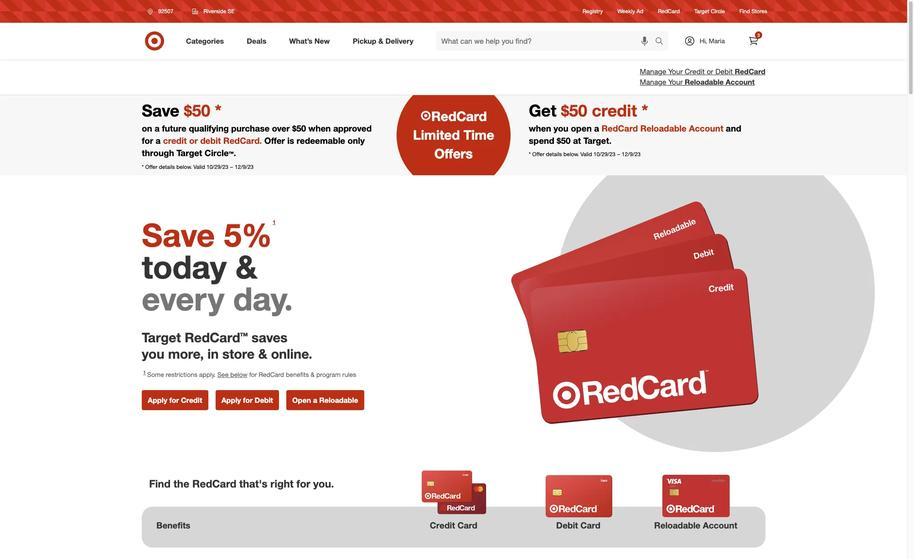 Task type: describe. For each thing, give the bounding box(es) containing it.
weekly
[[618, 8, 635, 15]]

at
[[573, 136, 581, 146]]

for inside 1 some restrictions apply. see below for redcard benefits & program rules
[[249, 371, 257, 379]]

2 manage from the top
[[640, 77, 666, 87]]

details for get
[[546, 151, 562, 158]]

2 vertical spatial reloadable
[[654, 521, 701, 531]]

12/9/23 for get
[[622, 151, 641, 158]]

find the redcard that's right for you.
[[149, 478, 334, 491]]

redcard link
[[658, 7, 680, 15]]

is
[[287, 136, 294, 146]]

or
[[707, 67, 713, 76]]

offers
[[434, 146, 473, 162]]

open
[[571, 123, 592, 134]]

account inside manage your credit or debit redcard manage your reloadable account
[[726, 77, 755, 87]]

open a reloadable link
[[286, 391, 364, 411]]

& inside target redcard™ saves you more, in store & online.
[[258, 346, 267, 362]]

offer for save
[[145, 163, 157, 170]]

1 manage from the top
[[640, 67, 666, 76]]

ad
[[637, 8, 643, 15]]

1 vertical spatial debit
[[255, 396, 273, 405]]

redeemable
[[297, 136, 345, 146]]

see
[[217, 371, 229, 379]]

today
[[142, 247, 227, 287]]

and
[[726, 123, 741, 134]]

– for get
[[617, 151, 620, 158]]

$50 inside on a future qualifying purchase over $50 when approved for a
[[292, 123, 306, 134]]

when inside on a future qualifying purchase over $50 when approved for a
[[309, 123, 331, 134]]

spend
[[529, 136, 554, 146]]

apply for credit link
[[142, 391, 208, 411]]

circle™.
[[205, 148, 236, 158]]

future
[[162, 123, 186, 134]]

credit card
[[430, 521, 477, 531]]

se
[[228, 8, 235, 15]]

stores
[[752, 8, 767, 15]]

* down spend
[[529, 151, 531, 158]]

saves
[[252, 330, 288, 346]]

a up through
[[156, 136, 161, 146]]

target for redcard™
[[142, 330, 181, 346]]

offer for get
[[532, 151, 545, 158]]

some
[[147, 371, 164, 379]]

more,
[[168, 346, 204, 362]]

riverside se button
[[187, 3, 241, 20]]

manage your credit or debit redcard manage your reloadable account
[[640, 67, 766, 87]]

details for save
[[159, 163, 175, 170]]

search button
[[651, 31, 673, 53]]

riverside
[[204, 8, 226, 15]]

* up "and spend $50 at target."
[[642, 101, 648, 120]]

hi, maria
[[700, 37, 725, 45]]

redcard credit image
[[412, 470, 497, 516]]

1 your from the top
[[668, 67, 683, 76]]

* down through
[[142, 163, 144, 170]]

restrictions
[[166, 371, 197, 379]]

for down 1 some restrictions apply. see below for redcard benefits & program rules
[[243, 396, 253, 405]]

target circle
[[694, 8, 725, 15]]

10/29/23 for save
[[207, 163, 228, 170]]

reloadable account
[[654, 521, 737, 531]]

offer is redeemable only through target circle™.
[[142, 136, 365, 158]]

redcard right ad
[[658, 8, 680, 15]]

1 some restrictions apply. see below for redcard benefits & program rules
[[143, 370, 356, 379]]

* link up qualifying
[[215, 101, 222, 120]]

benefits
[[156, 521, 190, 531]]

1 vertical spatial account
[[703, 521, 737, 531]]

1 for 1 some restrictions apply. see below for redcard benefits & program rules
[[143, 370, 146, 376]]

weekly ad link
[[618, 7, 643, 15]]

target for circle
[[694, 8, 709, 15]]

search
[[651, 37, 673, 46]]

apply for debit
[[221, 396, 273, 405]]

* link down through
[[142, 163, 144, 170]]

pickup
[[353, 36, 376, 45]]

qualifying
[[189, 123, 229, 134]]

purchase
[[231, 123, 270, 134]]

92507
[[158, 8, 173, 15]]

find for find stores
[[740, 8, 750, 15]]

redcard right the
[[192, 478, 236, 491]]

pickup & delivery
[[353, 36, 414, 45]]

redcard debit image
[[536, 474, 621, 520]]

find for find the redcard that's right for you.
[[149, 478, 171, 491]]

save for save
[[142, 101, 184, 120]]

target.
[[584, 136, 612, 146]]

find stores
[[740, 8, 767, 15]]

* offer details below. valid 10/29/23 – 12/9/23 for get
[[529, 151, 641, 158]]

open a reloadable
[[292, 396, 358, 405]]

through
[[142, 148, 174, 158]]

redcard up time
[[431, 108, 487, 124]]

when you open a
[[529, 123, 602, 134]]

below
[[230, 371, 248, 379]]

valid for save
[[193, 163, 205, 170]]

apply for credit
[[148, 396, 202, 405]]

registry
[[583, 8, 603, 15]]

program
[[316, 371, 341, 379]]

* up qualifying
[[215, 101, 222, 120]]

riverside se
[[204, 8, 235, 15]]

target redcard™ saves you more, in store & online.
[[142, 330, 312, 362]]

a up target.
[[594, 123, 599, 134]]

debit card
[[556, 521, 601, 531]]

3
[[757, 32, 760, 38]]

only
[[348, 136, 365, 146]]



Task type: locate. For each thing, give the bounding box(es) containing it.
0 horizontal spatial * offer details below. valid 10/29/23 – 12/9/23
[[142, 163, 254, 170]]

pickup & delivery link
[[345, 31, 425, 51]]

2 vertical spatial target
[[142, 330, 181, 346]]

0 horizontal spatial valid
[[193, 163, 205, 170]]

target down 'future'
[[177, 148, 202, 158]]

0 vertical spatial you
[[554, 123, 569, 134]]

what's
[[289, 36, 313, 45]]

What can we help you find? suggestions appear below search field
[[436, 31, 657, 51]]

1 vertical spatial below.
[[177, 163, 192, 170]]

apply
[[148, 396, 167, 405], [221, 396, 241, 405]]

a right the on
[[155, 123, 160, 134]]

– down "and spend $50 at target."
[[617, 151, 620, 158]]

10/29/23
[[594, 151, 616, 158], [207, 163, 228, 170]]

offer down over
[[264, 136, 285, 146]]

credit for your
[[685, 67, 705, 76]]

debit
[[715, 67, 733, 76], [255, 396, 273, 405], [556, 521, 578, 531]]

valid for get
[[581, 151, 592, 158]]

1 apply from the left
[[148, 396, 167, 405]]

credit inside 'link'
[[181, 396, 202, 405]]

0 horizontal spatial details
[[159, 163, 175, 170]]

reloadable down redcard reloadable account image
[[654, 521, 701, 531]]

1 horizontal spatial $50
[[557, 136, 571, 146]]

a inside "link"
[[313, 396, 317, 405]]

&
[[378, 36, 383, 45], [236, 247, 257, 287], [258, 346, 267, 362], [311, 371, 315, 379]]

card for credit card
[[458, 521, 477, 531]]

apply.
[[199, 371, 216, 379]]

1 horizontal spatial * offer details below. valid 10/29/23 – 12/9/23
[[529, 151, 641, 158]]

* offer details below. valid 10/29/23 – 12/9/23 for save
[[142, 163, 254, 170]]

credit inside manage your credit or debit redcard manage your reloadable account
[[685, 67, 705, 76]]

10/29/23 down target.
[[594, 151, 616, 158]]

* link down spend
[[529, 151, 531, 158]]

1 link
[[271, 219, 277, 229]]

– down circle™.
[[230, 163, 233, 170]]

1 vertical spatial details
[[159, 163, 175, 170]]

0 vertical spatial reloadable
[[685, 77, 724, 87]]

0 horizontal spatial credit
[[181, 396, 202, 405]]

offer inside offer is redeemable only through target circle™.
[[264, 136, 285, 146]]

0 vertical spatial target
[[694, 8, 709, 15]]

card down redcard debit image
[[581, 521, 601, 531]]

1 horizontal spatial 1
[[273, 219, 276, 226]]

account down redcard reloadable account image
[[703, 521, 737, 531]]

apply for apply for debit
[[221, 396, 241, 405]]

0 vertical spatial 1
[[273, 219, 276, 226]]

reloadable down program
[[319, 396, 358, 405]]

1 for 1
[[273, 219, 276, 226]]

2 your from the top
[[668, 77, 683, 87]]

target
[[694, 8, 709, 15], [177, 148, 202, 158], [142, 330, 181, 346]]

below. for get
[[564, 151, 579, 158]]

deals link
[[239, 31, 278, 51]]

0 vertical spatial credit
[[685, 67, 705, 76]]

12/9/23 down "and spend $50 at target."
[[622, 151, 641, 158]]

5%
[[224, 216, 272, 255]]

credit left or
[[685, 67, 705, 76]]

the
[[173, 478, 189, 491]]

1 vertical spatial valid
[[193, 163, 205, 170]]

your
[[668, 67, 683, 76], [668, 77, 683, 87]]

redcard inside 1 some restrictions apply. see below for redcard benefits & program rules
[[259, 371, 284, 379]]

0 vertical spatial account
[[726, 77, 755, 87]]

offer down through
[[145, 163, 157, 170]]

target inside offer is redeemable only through target circle™.
[[177, 148, 202, 158]]

1 vertical spatial target
[[177, 148, 202, 158]]

limited
[[413, 127, 460, 143]]

redcard reloadable account image
[[654, 476, 739, 518]]

1 vertical spatial you
[[142, 346, 164, 362]]

0 vertical spatial –
[[617, 151, 620, 158]]

0 horizontal spatial $50
[[292, 123, 306, 134]]

1 vertical spatial 12/9/23
[[235, 163, 254, 170]]

2 card from the left
[[581, 521, 601, 531]]

1 horizontal spatial find
[[740, 8, 750, 15]]

for left you.
[[297, 478, 310, 491]]

apply inside apply for debit link
[[221, 396, 241, 405]]

limited time offers
[[413, 127, 494, 162]]

1 vertical spatial 1
[[143, 370, 146, 376]]

apply inside apply for credit 'link'
[[148, 396, 167, 405]]

credit down redcard credit image
[[430, 521, 455, 531]]

0 vertical spatial 10/29/23
[[594, 151, 616, 158]]

1 vertical spatial $50
[[557, 136, 571, 146]]

0 vertical spatial manage
[[640, 67, 666, 76]]

redcard inside manage your credit or debit redcard manage your reloadable account
[[735, 67, 766, 76]]

open
[[292, 396, 311, 405]]

1 vertical spatial * offer details below. valid 10/29/23 – 12/9/23
[[142, 163, 254, 170]]

& inside 1 some restrictions apply. see below for redcard benefits & program rules
[[311, 371, 315, 379]]

apply for apply for credit
[[148, 396, 167, 405]]

1 horizontal spatial 10/29/23
[[594, 151, 616, 158]]

1 horizontal spatial credit
[[430, 521, 455, 531]]

1 right 5%
[[273, 219, 276, 226]]

apply down below
[[221, 396, 241, 405]]

10/29/23 for get
[[594, 151, 616, 158]]

reloadable down or
[[685, 77, 724, 87]]

target circle link
[[694, 7, 725, 15]]

on
[[142, 123, 152, 134]]

offer down spend
[[532, 151, 545, 158]]

you left open
[[554, 123, 569, 134]]

reloadable inside "link"
[[319, 396, 358, 405]]

store
[[222, 346, 255, 362]]

below. for save
[[177, 163, 192, 170]]

2 save from the top
[[142, 216, 215, 255]]

categories link
[[178, 31, 235, 51]]

1 inside 1 some restrictions apply. see below for redcard benefits & program rules
[[143, 370, 146, 376]]

get
[[529, 101, 561, 120]]

card for debit card
[[581, 521, 601, 531]]

valid down circle™.
[[193, 163, 205, 170]]

2 horizontal spatial credit
[[685, 67, 705, 76]]

92507 button
[[142, 3, 183, 20]]

on a future qualifying purchase over $50 when approved for a
[[142, 123, 372, 146]]

weekly ad
[[618, 8, 643, 15]]

1 horizontal spatial offer
[[264, 136, 285, 146]]

0 vertical spatial valid
[[581, 151, 592, 158]]

every day.
[[142, 279, 293, 319]]

debit right or
[[715, 67, 733, 76]]

0 horizontal spatial find
[[149, 478, 171, 491]]

12/9/23 down offer is redeemable only through target circle™. in the left of the page
[[235, 163, 254, 170]]

reloadable inside manage your credit or debit redcard manage your reloadable account
[[685, 77, 724, 87]]

* link up "and spend $50 at target."
[[642, 101, 648, 120]]

1 horizontal spatial valid
[[581, 151, 592, 158]]

1 vertical spatial find
[[149, 478, 171, 491]]

account down the 3 link on the right of page
[[726, 77, 755, 87]]

0 vertical spatial $50
[[292, 123, 306, 134]]

registry link
[[583, 7, 603, 15]]

* offer details below. valid 10/29/23 – 12/9/23 down at
[[529, 151, 641, 158]]

today &
[[142, 247, 257, 287]]

0 horizontal spatial 10/29/23
[[207, 163, 228, 170]]

and spend $50 at target.
[[529, 123, 741, 146]]

2 vertical spatial offer
[[145, 163, 157, 170]]

* offer details below. valid 10/29/23 – 12/9/23
[[529, 151, 641, 158], [142, 163, 254, 170]]

save
[[142, 101, 184, 120], [142, 216, 215, 255]]

debit down redcard debit image
[[556, 521, 578, 531]]

card down redcard credit image
[[458, 521, 477, 531]]

categories
[[186, 36, 224, 45]]

1 horizontal spatial –
[[617, 151, 620, 158]]

1 vertical spatial 10/29/23
[[207, 163, 228, 170]]

2 horizontal spatial debit
[[715, 67, 733, 76]]

redcard™
[[185, 330, 248, 346]]

12/9/23
[[622, 151, 641, 158], [235, 163, 254, 170]]

apply for debit link
[[215, 391, 279, 411]]

card
[[458, 521, 477, 531], [581, 521, 601, 531]]

0 vertical spatial your
[[668, 67, 683, 76]]

2 horizontal spatial offer
[[532, 151, 545, 158]]

account
[[726, 77, 755, 87], [703, 521, 737, 531]]

0 horizontal spatial card
[[458, 521, 477, 531]]

what's new
[[289, 36, 330, 45]]

day.
[[233, 279, 293, 319]]

online.
[[271, 346, 312, 362]]

1 horizontal spatial apply
[[221, 396, 241, 405]]

3 link
[[744, 31, 764, 51]]

0 vertical spatial details
[[546, 151, 562, 158]]

below. down at
[[564, 151, 579, 158]]

redcards image
[[503, 200, 766, 424]]

for inside 'link'
[[169, 396, 179, 405]]

0 horizontal spatial below.
[[177, 163, 192, 170]]

1 horizontal spatial when
[[529, 123, 551, 134]]

credit for for
[[181, 396, 202, 405]]

for inside on a future qualifying purchase over $50 when approved for a
[[142, 136, 153, 146]]

target left circle
[[694, 8, 709, 15]]

new
[[315, 36, 330, 45]]

0 vertical spatial 12/9/23
[[622, 151, 641, 158]]

2 apply from the left
[[221, 396, 241, 405]]

1 horizontal spatial details
[[546, 151, 562, 158]]

* offer details below. valid 10/29/23 – 12/9/23 down circle™.
[[142, 163, 254, 170]]

$50 up is
[[292, 123, 306, 134]]

2 vertical spatial credit
[[430, 521, 455, 531]]

details down spend
[[546, 151, 562, 158]]

target inside target redcard™ saves you more, in store & online.
[[142, 330, 181, 346]]

2 vertical spatial debit
[[556, 521, 578, 531]]

1 vertical spatial credit
[[181, 396, 202, 405]]

0 horizontal spatial you
[[142, 346, 164, 362]]

maria
[[709, 37, 725, 45]]

for right below
[[249, 371, 257, 379]]

when up spend
[[529, 123, 551, 134]]

find stores link
[[740, 7, 767, 15]]

a right open
[[313, 396, 317, 405]]

0 horizontal spatial offer
[[145, 163, 157, 170]]

when up the redeemable
[[309, 123, 331, 134]]

valid down at
[[581, 151, 592, 158]]

0 horizontal spatial 12/9/23
[[235, 163, 254, 170]]

what's new link
[[281, 31, 341, 51]]

below. down 'future'
[[177, 163, 192, 170]]

that's
[[239, 478, 267, 491]]

circle
[[711, 8, 725, 15]]

find left the
[[149, 478, 171, 491]]

delivery
[[385, 36, 414, 45]]

– for save
[[230, 163, 233, 170]]

1 vertical spatial manage
[[640, 77, 666, 87]]

1 vertical spatial reloadable
[[319, 396, 358, 405]]

1 vertical spatial –
[[230, 163, 233, 170]]

1 horizontal spatial debit
[[556, 521, 578, 531]]

below.
[[564, 151, 579, 158], [177, 163, 192, 170]]

you.
[[313, 478, 334, 491]]

* link
[[215, 101, 222, 120], [642, 101, 648, 120], [529, 151, 531, 158], [142, 163, 144, 170]]

1 horizontal spatial card
[[581, 521, 601, 531]]

credit down "restrictions"
[[181, 396, 202, 405]]

0 vertical spatial below.
[[564, 151, 579, 158]]

credit
[[685, 67, 705, 76], [181, 396, 202, 405], [430, 521, 455, 531]]

you
[[554, 123, 569, 134], [142, 346, 164, 362]]

0 horizontal spatial debit
[[255, 396, 273, 405]]

save 5%
[[142, 216, 272, 255]]

time
[[464, 127, 494, 143]]

you inside target redcard™ saves you more, in store & online.
[[142, 346, 164, 362]]

1 card from the left
[[458, 521, 477, 531]]

& inside "pickup & delivery" link
[[378, 36, 383, 45]]

$50
[[292, 123, 306, 134], [557, 136, 571, 146]]

0 horizontal spatial 1
[[143, 370, 146, 376]]

for down the on
[[142, 136, 153, 146]]

debit down 1 some restrictions apply. see below for redcard benefits & program rules
[[255, 396, 273, 405]]

0 vertical spatial offer
[[264, 136, 285, 146]]

rules
[[342, 371, 356, 379]]

redcard down the 3 link on the right of page
[[735, 67, 766, 76]]

–
[[617, 151, 620, 158], [230, 163, 233, 170]]

1 horizontal spatial below.
[[564, 151, 579, 158]]

1 vertical spatial your
[[668, 77, 683, 87]]

deals
[[247, 36, 266, 45]]

over
[[272, 123, 290, 134]]

1 vertical spatial save
[[142, 216, 215, 255]]

in
[[208, 346, 219, 362]]

12/9/23 for save
[[235, 163, 254, 170]]

approved
[[333, 123, 372, 134]]

0 vertical spatial * offer details below. valid 10/29/23 – 12/9/23
[[529, 151, 641, 158]]

redcard left "benefits" on the bottom of page
[[259, 371, 284, 379]]

0 vertical spatial find
[[740, 8, 750, 15]]

1 when from the left
[[309, 123, 331, 134]]

$50 inside "and spend $50 at target."
[[557, 136, 571, 146]]

debit inside manage your credit or debit redcard manage your reloadable account
[[715, 67, 733, 76]]

0 horizontal spatial when
[[309, 123, 331, 134]]

details down through
[[159, 163, 175, 170]]

apply down some
[[148, 396, 167, 405]]

0 horizontal spatial apply
[[148, 396, 167, 405]]

1 left some
[[143, 370, 146, 376]]

0 horizontal spatial –
[[230, 163, 233, 170]]

target up more,
[[142, 330, 181, 346]]

manage
[[640, 67, 666, 76], [640, 77, 666, 87]]

for down "restrictions"
[[169, 396, 179, 405]]

2 when from the left
[[529, 123, 551, 134]]

hi,
[[700, 37, 707, 45]]

1 horizontal spatial you
[[554, 123, 569, 134]]

benefits
[[286, 371, 309, 379]]

$50 down when you open a
[[557, 136, 571, 146]]

valid
[[581, 151, 592, 158], [193, 163, 205, 170]]

you up some
[[142, 346, 164, 362]]

1 save from the top
[[142, 101, 184, 120]]

1 vertical spatial offer
[[532, 151, 545, 158]]

1 horizontal spatial 12/9/23
[[622, 151, 641, 158]]

save for save 5%
[[142, 216, 215, 255]]

0 vertical spatial save
[[142, 101, 184, 120]]

find left stores
[[740, 8, 750, 15]]

0 vertical spatial debit
[[715, 67, 733, 76]]

10/29/23 down circle™.
[[207, 163, 228, 170]]



Task type: vqa. For each thing, say whether or not it's contained in the screenshot.
Debit Card the card
yes



